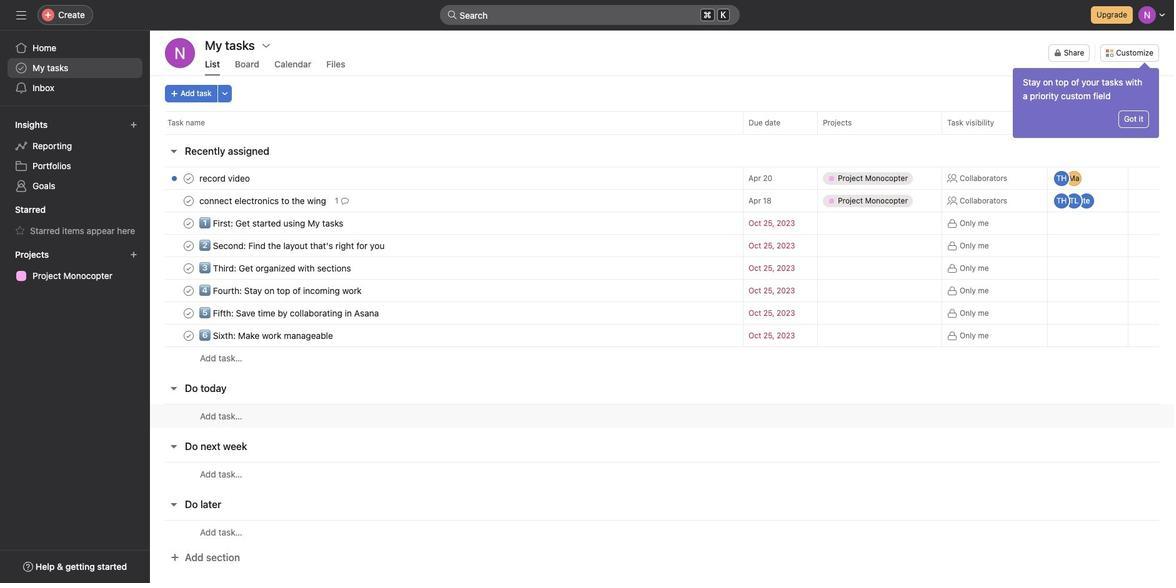 Task type: vqa. For each thing, say whether or not it's contained in the screenshot.
Line_And_Symbols image
no



Task type: locate. For each thing, give the bounding box(es) containing it.
2 collapse task list for this group image from the top
[[169, 442, 179, 452]]

5 task name text field from the top
[[197, 307, 383, 320]]

linked projects for 6️⃣ sixth: make work manageable cell
[[817, 324, 942, 347]]

mark complete image
[[181, 193, 196, 208], [181, 216, 196, 231], [181, 261, 196, 276], [181, 283, 196, 298]]

mark complete checkbox for connect electronics to the wing cell
[[181, 193, 196, 208]]

task name text field for mark complete option in the 4️⃣ fourth: stay on top of incoming work cell
[[197, 285, 365, 297]]

3 task name text field from the top
[[197, 217, 347, 230]]

collapse task list for this group image
[[169, 384, 179, 394]]

0 vertical spatial mark complete checkbox
[[181, 283, 196, 298]]

task name text field for mark complete checkbox in 3️⃣ third: get organized with sections cell
[[197, 262, 355, 275]]

Task name text field
[[197, 240, 388, 252], [197, 262, 355, 275], [197, 330, 337, 342]]

2 vertical spatial mark complete checkbox
[[181, 328, 196, 343]]

5 mark complete checkbox from the top
[[181, 261, 196, 276]]

linked projects for 5️⃣ fifth: save time by collaborating in asana cell
[[817, 302, 942, 325]]

0 vertical spatial collapse task list for this group image
[[169, 146, 179, 156]]

task name text field inside record video cell
[[197, 172, 254, 185]]

4️⃣ fourth: stay on top of incoming work cell
[[150, 279, 743, 302]]

linked projects for 3️⃣ third: get organized with sections cell
[[817, 257, 942, 280]]

2 task name text field from the top
[[197, 262, 355, 275]]

mark complete image inside 1️⃣ first: get started using my tasks cell
[[181, 216, 196, 231]]

mark complete checkbox inside connect electronics to the wing cell
[[181, 193, 196, 208]]

3 mark complete image from the top
[[181, 261, 196, 276]]

linked projects for 4️⃣ fourth: stay on top of incoming work cell
[[817, 279, 942, 302]]

mark complete image for mark complete checkbox in the 2️⃣ second: find the layout that's right for you cell
[[181, 238, 196, 253]]

1 mark complete checkbox from the top
[[181, 283, 196, 298]]

mark complete image inside 6️⃣ sixth: make work manageable cell
[[181, 328, 196, 343]]

2 mark complete image from the top
[[181, 238, 196, 253]]

Mark complete checkbox
[[181, 171, 196, 186], [181, 193, 196, 208], [181, 216, 196, 231], [181, 238, 196, 253], [181, 261, 196, 276]]

task name text field inside 3️⃣ third: get organized with sections cell
[[197, 262, 355, 275]]

1 vertical spatial collapse task list for this group image
[[169, 442, 179, 452]]

1 comment image
[[341, 197, 348, 205]]

2 task name text field from the top
[[197, 195, 330, 207]]

None field
[[440, 5, 739, 25]]

2 vertical spatial collapse task list for this group image
[[169, 500, 179, 510]]

mark complete image inside record video cell
[[181, 171, 196, 186]]

starred element
[[0, 199, 150, 244]]

0 vertical spatial task name text field
[[197, 240, 388, 252]]

3 collapse task list for this group image from the top
[[169, 500, 179, 510]]

mark complete checkbox inside 3️⃣ third: get organized with sections cell
[[181, 261, 196, 276]]

new project or portfolio image
[[130, 251, 137, 259]]

global element
[[0, 31, 150, 106]]

1 vertical spatial task name text field
[[197, 262, 355, 275]]

hide sidebar image
[[16, 10, 26, 20]]

3 mark complete checkbox from the top
[[181, 328, 196, 343]]

mark complete checkbox for 1️⃣ first: get started using my tasks cell
[[181, 216, 196, 231]]

4 task name text field from the top
[[197, 285, 365, 297]]

mark complete image inside the 5️⃣ fifth: save time by collaborating in asana cell
[[181, 306, 196, 321]]

task name text field inside 4️⃣ fourth: stay on top of incoming work cell
[[197, 285, 365, 297]]

1 mark complete checkbox from the top
[[181, 171, 196, 186]]

mark complete checkbox inside 1️⃣ first: get started using my tasks cell
[[181, 216, 196, 231]]

view profile settings image
[[165, 38, 195, 68]]

mark complete checkbox for 4️⃣ fourth: stay on top of incoming work cell
[[181, 283, 196, 298]]

1 mark complete image from the top
[[181, 171, 196, 186]]

1 collapse task list for this group image from the top
[[169, 146, 179, 156]]

linked projects for 2️⃣ second: find the layout that's right for you cell
[[817, 234, 942, 257]]

3 mark complete checkbox from the top
[[181, 216, 196, 231]]

mark complete checkbox for 2️⃣ second: find the layout that's right for you cell
[[181, 238, 196, 253]]

mark complete image inside 3️⃣ third: get organized with sections cell
[[181, 261, 196, 276]]

mark complete image for mark complete checkbox in 1️⃣ first: get started using my tasks cell
[[181, 216, 196, 231]]

4 mark complete checkbox from the top
[[181, 238, 196, 253]]

3️⃣ third: get organized with sections cell
[[150, 257, 743, 280]]

mark complete image inside 4️⃣ fourth: stay on top of incoming work cell
[[181, 283, 196, 298]]

mark complete image
[[181, 171, 196, 186], [181, 238, 196, 253], [181, 306, 196, 321], [181, 328, 196, 343]]

2️⃣ second: find the layout that's right for you cell
[[150, 234, 743, 257]]

mark complete checkbox inside 6️⃣ sixth: make work manageable cell
[[181, 328, 196, 343]]

2 mark complete checkbox from the top
[[181, 193, 196, 208]]

task name text field inside the 5️⃣ fifth: save time by collaborating in asana cell
[[197, 307, 383, 320]]

tooltip
[[1013, 64, 1159, 138]]

4 mark complete image from the top
[[181, 328, 196, 343]]

connect electronics to the wing cell
[[150, 189, 743, 212]]

task name text field inside 1️⃣ first: get started using my tasks cell
[[197, 217, 347, 230]]

Mark complete checkbox
[[181, 283, 196, 298], [181, 306, 196, 321], [181, 328, 196, 343]]

task name text field inside 6️⃣ sixth: make work manageable cell
[[197, 330, 337, 342]]

projects element
[[0, 244, 150, 289]]

3 mark complete image from the top
[[181, 306, 196, 321]]

task name text field for mark complete checkbox in the 2️⃣ second: find the layout that's right for you cell
[[197, 240, 388, 252]]

mark complete image inside 2️⃣ second: find the layout that's right for you cell
[[181, 238, 196, 253]]

mark complete image for mark complete option inside the the 5️⃣ fifth: save time by collaborating in asana cell
[[181, 306, 196, 321]]

mark complete image inside connect electronics to the wing cell
[[181, 193, 196, 208]]

mark complete checkbox inside 4️⃣ fourth: stay on top of incoming work cell
[[181, 283, 196, 298]]

Task name text field
[[197, 172, 254, 185], [197, 195, 330, 207], [197, 217, 347, 230], [197, 285, 365, 297], [197, 307, 383, 320]]

2 vertical spatial task name text field
[[197, 330, 337, 342]]

mark complete checkbox inside the 5️⃣ fifth: save time by collaborating in asana cell
[[181, 306, 196, 321]]

Search tasks, projects, and more text field
[[440, 5, 739, 25]]

collapse task list for this group image
[[169, 146, 179, 156], [169, 442, 179, 452], [169, 500, 179, 510]]

2 mark complete checkbox from the top
[[181, 306, 196, 321]]

task name text field inside connect electronics to the wing cell
[[197, 195, 330, 207]]

mark complete checkbox for the 5️⃣ fifth: save time by collaborating in asana cell
[[181, 306, 196, 321]]

1 task name text field from the top
[[197, 172, 254, 185]]

1 vertical spatial mark complete checkbox
[[181, 306, 196, 321]]

1 task name text field from the top
[[197, 240, 388, 252]]

task name text field inside 2️⃣ second: find the layout that's right for you cell
[[197, 240, 388, 252]]

new insights image
[[130, 121, 137, 129]]

mark complete checkbox inside 2️⃣ second: find the layout that's right for you cell
[[181, 238, 196, 253]]

2 mark complete image from the top
[[181, 216, 196, 231]]

4 mark complete image from the top
[[181, 283, 196, 298]]

mark complete checkbox for 6️⃣ sixth: make work manageable cell
[[181, 328, 196, 343]]

row
[[150, 111, 1174, 134], [165, 134, 1159, 135], [150, 166, 1174, 191], [150, 188, 1174, 213], [150, 212, 1174, 235], [150, 234, 1174, 257], [150, 257, 1174, 280], [150, 279, 1174, 302], [150, 302, 1174, 325], [150, 324, 1174, 347], [150, 347, 1174, 370], [150, 404, 1174, 428], [150, 462, 1174, 486], [150, 520, 1174, 544]]

mark complete checkbox inside record video cell
[[181, 171, 196, 186]]

3 task name text field from the top
[[197, 330, 337, 342]]

1 mark complete image from the top
[[181, 193, 196, 208]]



Task type: describe. For each thing, give the bounding box(es) containing it.
task name text field for mark complete checkbox within the connect electronics to the wing cell
[[197, 195, 330, 207]]

insights element
[[0, 114, 150, 199]]

mark complete image for mark complete checkbox in 3️⃣ third: get organized with sections cell
[[181, 261, 196, 276]]

task name text field for mark complete option within the 6️⃣ sixth: make work manageable cell
[[197, 330, 337, 342]]

header recently assigned tree grid
[[150, 166, 1174, 370]]

show options image
[[261, 41, 271, 51]]

6️⃣ sixth: make work manageable cell
[[150, 324, 743, 347]]

task name text field for mark complete checkbox in 1️⃣ first: get started using my tasks cell
[[197, 217, 347, 230]]

linked projects for 1️⃣ first: get started using my tasks cell
[[817, 212, 942, 235]]

mark complete image for mark complete checkbox inside the record video cell
[[181, 171, 196, 186]]

mark complete image for mark complete option within the 6️⃣ sixth: make work manageable cell
[[181, 328, 196, 343]]

mark complete checkbox for 3️⃣ third: get organized with sections cell
[[181, 261, 196, 276]]

5️⃣ fifth: save time by collaborating in asana cell
[[150, 302, 743, 325]]

1️⃣ first: get started using my tasks cell
[[150, 212, 743, 235]]

header do today tree grid
[[150, 404, 1174, 428]]

mark complete image for mark complete checkbox within the connect electronics to the wing cell
[[181, 193, 196, 208]]

record video cell
[[150, 167, 743, 190]]

prominent image
[[447, 10, 457, 20]]

mark complete image for mark complete option in the 4️⃣ fourth: stay on top of incoming work cell
[[181, 283, 196, 298]]

more actions image
[[221, 90, 228, 97]]

task name text field for mark complete option inside the the 5️⃣ fifth: save time by collaborating in asana cell
[[197, 307, 383, 320]]



